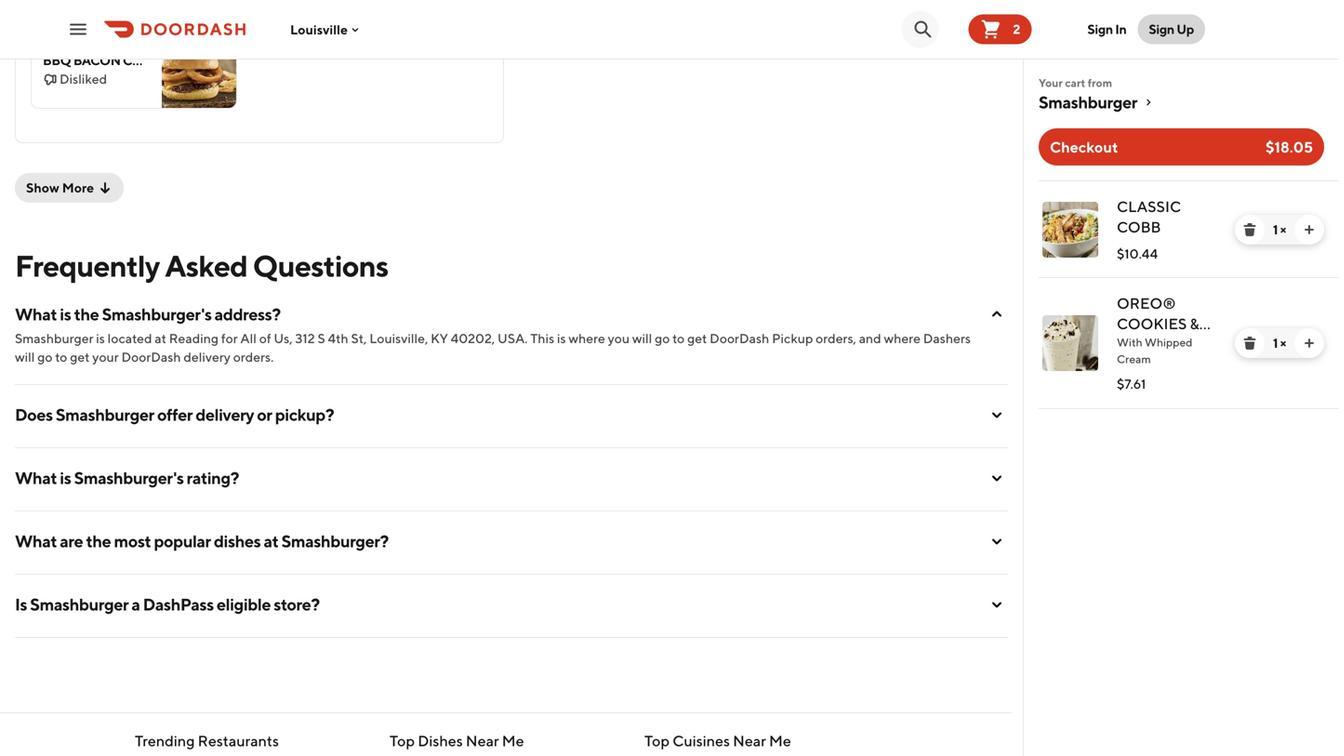 Task type: describe. For each thing, give the bounding box(es) containing it.
frequently
[[15, 248, 160, 283]]

eligible
[[217, 595, 271, 615]]

or
[[257, 405, 272, 425]]

checkout
[[1050, 138, 1119, 156]]

reading
[[169, 331, 219, 346]]

0 horizontal spatial get
[[70, 349, 90, 365]]

1 × for oreo® cookies & cream shake
[[1274, 335, 1287, 351]]

whipped
[[1145, 336, 1193, 349]]

for
[[221, 331, 238, 346]]

what is the smashburger's address?
[[15, 304, 281, 324]]

cream
[[1117, 335, 1174, 353]]

sign for sign up
[[1149, 21, 1175, 37]]

louisville button
[[290, 22, 363, 37]]

your
[[1039, 76, 1063, 89]]

view menu button
[[607, 708, 733, 745]]

is for smashburger's
[[60, 304, 71, 324]]

of
[[259, 331, 271, 346]]

top for top dishes near me
[[390, 732, 415, 750]]

asked
[[165, 248, 248, 283]]

1 for classic cobb
[[1274, 222, 1279, 237]]

0 horizontal spatial will
[[15, 349, 35, 365]]

cream
[[1117, 353, 1152, 366]]

1 vertical spatial smashburger's
[[74, 468, 184, 488]]

dashers
[[924, 331, 971, 346]]

0 horizontal spatial to
[[55, 349, 67, 365]]

with
[[1117, 336, 1143, 349]]

smashburger left a
[[30, 595, 129, 615]]

most
[[114, 531, 151, 551]]

up
[[1177, 21, 1195, 37]]

0 vertical spatial to
[[673, 331, 685, 346]]

open menu image
[[67, 18, 89, 40]]

oreo® cookies & cream shake
[[1117, 294, 1200, 374]]

$10.44
[[1117, 246, 1159, 261]]

near for cuisines
[[733, 732, 766, 750]]

× for classic cobb
[[1281, 222, 1287, 237]]

what for what is the smashburger's address?
[[15, 304, 57, 324]]

a
[[132, 595, 140, 615]]

louisville,
[[370, 331, 428, 346]]

more
[[62, 180, 94, 195]]

40202,
[[451, 331, 495, 346]]

offer
[[157, 405, 193, 425]]

1 vertical spatial at
[[264, 531, 279, 551]]

× for oreo® cookies & cream shake
[[1281, 335, 1287, 351]]

smashburger link
[[1039, 91, 1325, 114]]

4th
[[328, 331, 349, 346]]

bacon
[[73, 53, 121, 68]]

me for top cuisines near me
[[769, 732, 792, 750]]

dishes
[[418, 732, 463, 750]]

address?
[[215, 304, 281, 324]]

&
[[1191, 315, 1200, 333]]

pickup
[[772, 331, 813, 346]]

what for what are the most popular dishes at smashburger?
[[15, 531, 57, 551]]

menu
[[682, 718, 722, 735]]

view menu
[[644, 718, 722, 735]]

$7.61
[[1117, 376, 1147, 392]]

cookies
[[1117, 315, 1188, 333]]

delivery inside the smashburger is located at reading for all of us, 312 s 4th st, louisville, ky 40202, usa. this is where you will go to get doordash pickup orders, and where dashers will go to get your doordash delivery orders.
[[184, 349, 231, 365]]

1 horizontal spatial go
[[655, 331, 670, 346]]

sign up link
[[1138, 14, 1206, 44]]

me for top dishes near me
[[502, 732, 524, 750]]

classic cobb
[[1117, 198, 1182, 236]]

does
[[15, 405, 53, 425]]

0 vertical spatial will
[[633, 331, 652, 346]]

trending restaurants
[[135, 732, 279, 750]]

questions
[[253, 248, 388, 283]]

remove item from cart image
[[1243, 222, 1258, 237]]

add one to cart image
[[1303, 222, 1317, 237]]

your cart from
[[1039, 76, 1113, 89]]

near for dishes
[[466, 732, 499, 750]]

show
[[26, 180, 59, 195]]

is smashburger a dashpass eligible store?
[[15, 595, 320, 615]]

what is smashburger's rating?
[[15, 468, 239, 488]]

bbq bacon cheddar burger
[[43, 53, 244, 68]]

dishes
[[214, 531, 261, 551]]

burger
[[189, 53, 244, 68]]

cuisines
[[673, 732, 730, 750]]

oreo® cookies & cream shake image
[[1043, 315, 1099, 371]]

list containing classic cobb
[[1024, 180, 1340, 409]]

smashburger is located at reading for all of us, 312 s 4th st, louisville, ky 40202, usa. this is where you will go to get doordash pickup orders, and where dashers will go to get your doordash delivery orders.
[[15, 331, 971, 365]]

0 vertical spatial get
[[688, 331, 707, 346]]

0 vertical spatial smashburger's
[[102, 304, 212, 324]]

cart
[[1066, 76, 1086, 89]]

all
[[240, 331, 257, 346]]

show more button
[[15, 173, 124, 203]]

what are the most popular dishes at smashburger?
[[15, 531, 389, 551]]

top cuisines near me
[[645, 732, 792, 750]]

2
[[1013, 21, 1021, 37]]

sign in link
[[1077, 11, 1138, 48]]

in
[[1116, 21, 1127, 37]]

smashburger?
[[282, 531, 389, 551]]

cheddar
[[123, 53, 187, 68]]

1 vertical spatial delivery
[[196, 405, 254, 425]]

does smashburger offer delivery or pickup?
[[15, 405, 334, 425]]

what for what is smashburger's rating?
[[15, 468, 57, 488]]

312
[[295, 331, 315, 346]]

your
[[92, 349, 119, 365]]

with whipped cream
[[1117, 336, 1193, 366]]

st,
[[351, 331, 367, 346]]



Task type: locate. For each thing, give the bounding box(es) containing it.
list
[[1024, 180, 1340, 409]]

get right you
[[688, 331, 707, 346]]

will up the does
[[15, 349, 35, 365]]

to left your
[[55, 349, 67, 365]]

doordash left pickup
[[710, 331, 770, 346]]

where right and
[[884, 331, 921, 346]]

ky
[[431, 331, 448, 346]]

restaurants
[[198, 732, 279, 750]]

0 horizontal spatial top
[[390, 732, 415, 750]]

smashburger's
[[102, 304, 212, 324], [74, 468, 184, 488]]

what left are
[[15, 531, 57, 551]]

1 horizontal spatial at
[[264, 531, 279, 551]]

smashburger's up the located
[[102, 304, 212, 324]]

what
[[15, 304, 57, 324], [15, 468, 57, 488], [15, 531, 57, 551]]

doordash down the located
[[121, 349, 181, 365]]

cobb
[[1117, 218, 1162, 236]]

1 top from the left
[[390, 732, 415, 750]]

go up the does
[[37, 349, 53, 365]]

0 vertical spatial go
[[655, 331, 670, 346]]

what down frequently
[[15, 304, 57, 324]]

0 vertical spatial the
[[74, 304, 99, 324]]

0 vertical spatial 1
[[1274, 222, 1279, 237]]

0 horizontal spatial me
[[502, 732, 524, 750]]

the right are
[[86, 531, 111, 551]]

1
[[1274, 222, 1279, 237], [1274, 335, 1279, 351]]

1 horizontal spatial doordash
[[710, 331, 770, 346]]

× left add one to cart icon
[[1281, 222, 1287, 237]]

near right dishes
[[466, 732, 499, 750]]

0 horizontal spatial where
[[569, 331, 606, 346]]

1 vertical spatial what
[[15, 468, 57, 488]]

1 horizontal spatial where
[[884, 331, 921, 346]]

to
[[673, 331, 685, 346], [55, 349, 67, 365]]

0 vertical spatial 1 ×
[[1274, 222, 1287, 237]]

located
[[108, 331, 152, 346]]

trending
[[135, 732, 195, 750]]

view
[[644, 718, 679, 735]]

get left your
[[70, 349, 90, 365]]

the for most
[[86, 531, 111, 551]]

is right this
[[557, 331, 566, 346]]

0 vertical spatial at
[[155, 331, 167, 346]]

classic cobb image
[[1043, 202, 1099, 258]]

0 horizontal spatial go
[[37, 349, 53, 365]]

1 × from the top
[[1281, 222, 1287, 237]]

show more
[[26, 180, 94, 195]]

sign left the in
[[1088, 21, 1113, 37]]

1 where from the left
[[569, 331, 606, 346]]

1 horizontal spatial top
[[645, 732, 670, 750]]

0 vertical spatial what
[[15, 304, 57, 324]]

at right dishes
[[264, 531, 279, 551]]

0 vertical spatial doordash
[[710, 331, 770, 346]]

go
[[655, 331, 670, 346], [37, 349, 53, 365]]

0 vertical spatial ×
[[1281, 222, 1287, 237]]

disliked
[[60, 71, 107, 87]]

3 what from the top
[[15, 531, 57, 551]]

will
[[633, 331, 652, 346], [15, 349, 35, 365]]

0 horizontal spatial at
[[155, 331, 167, 346]]

1 vertical spatial to
[[55, 349, 67, 365]]

are
[[60, 531, 83, 551]]

smashburger's up the most
[[74, 468, 184, 488]]

× left add one to cart image
[[1281, 335, 1287, 351]]

oreo®
[[1117, 294, 1177, 312]]

me right dishes
[[502, 732, 524, 750]]

is up are
[[60, 468, 71, 488]]

top left dishes
[[390, 732, 415, 750]]

is down frequently
[[60, 304, 71, 324]]

is up your
[[96, 331, 105, 346]]

sign up
[[1149, 21, 1195, 37]]

1 horizontal spatial me
[[769, 732, 792, 750]]

delivery down reading
[[184, 349, 231, 365]]

orders,
[[816, 331, 857, 346]]

1 × for classic cobb
[[1274, 222, 1287, 237]]

1 vertical spatial 1
[[1274, 335, 1279, 351]]

is for at
[[96, 331, 105, 346]]

get
[[688, 331, 707, 346], [70, 349, 90, 365]]

the
[[74, 304, 99, 324], [86, 531, 111, 551]]

smashburger down your
[[56, 405, 154, 425]]

frequently asked questions
[[15, 248, 388, 283]]

1 vertical spatial ×
[[1281, 335, 1287, 351]]

s
[[318, 331, 325, 346]]

will right you
[[633, 331, 652, 346]]

2 sign from the left
[[1149, 21, 1175, 37]]

at
[[155, 331, 167, 346], [264, 531, 279, 551]]

1 × right remove item from cart icon
[[1274, 222, 1287, 237]]

0 horizontal spatial near
[[466, 732, 499, 750]]

usa.
[[498, 331, 528, 346]]

is
[[60, 304, 71, 324], [96, 331, 105, 346], [557, 331, 566, 346], [60, 468, 71, 488]]

us,
[[274, 331, 293, 346]]

orders.
[[233, 349, 274, 365]]

1 vertical spatial 1 ×
[[1274, 335, 1287, 351]]

is for rating?
[[60, 468, 71, 488]]

bbq bacon cheddar burger image
[[162, 32, 236, 108]]

1 right remove item from cart icon
[[1274, 222, 1279, 237]]

1 vertical spatial doordash
[[121, 349, 181, 365]]

rating?
[[187, 468, 239, 488]]

is
[[15, 595, 27, 615]]

me
[[502, 732, 524, 750], [769, 732, 792, 750]]

1 horizontal spatial sign
[[1149, 21, 1175, 37]]

2 me from the left
[[769, 732, 792, 750]]

1 × right remove item from cart image
[[1274, 335, 1287, 351]]

1 1 from the top
[[1274, 222, 1279, 237]]

1 vertical spatial will
[[15, 349, 35, 365]]

1 horizontal spatial will
[[633, 331, 652, 346]]

0 horizontal spatial doordash
[[121, 349, 181, 365]]

1 horizontal spatial near
[[733, 732, 766, 750]]

1 me from the left
[[502, 732, 524, 750]]

sign in
[[1088, 21, 1127, 37]]

at inside the smashburger is located at reading for all of us, 312 s 4th st, louisville, ky 40202, usa. this is where you will go to get doordash pickup orders, and where dashers will go to get your doordash delivery orders.
[[155, 331, 167, 346]]

1 right remove item from cart image
[[1274, 335, 1279, 351]]

classic
[[1117, 198, 1182, 215]]

me right cuisines
[[769, 732, 792, 750]]

sign for sign in
[[1088, 21, 1113, 37]]

this
[[531, 331, 555, 346]]

store?
[[274, 595, 320, 615]]

0 vertical spatial delivery
[[184, 349, 231, 365]]

1 vertical spatial the
[[86, 531, 111, 551]]

louisville
[[290, 22, 348, 37]]

remove item from cart image
[[1243, 336, 1258, 351]]

delivery
[[184, 349, 231, 365], [196, 405, 254, 425]]

2 top from the left
[[645, 732, 670, 750]]

×
[[1281, 222, 1287, 237], [1281, 335, 1287, 351]]

smashburger up your
[[15, 331, 93, 346]]

the up your
[[74, 304, 99, 324]]

2 1 from the top
[[1274, 335, 1279, 351]]

1 vertical spatial go
[[37, 349, 53, 365]]

near right cuisines
[[733, 732, 766, 750]]

pickup?
[[275, 405, 334, 425]]

where left you
[[569, 331, 606, 346]]

2 vertical spatial what
[[15, 531, 57, 551]]

to right you
[[673, 331, 685, 346]]

from
[[1088, 76, 1113, 89]]

dashpass
[[143, 595, 214, 615]]

delivery left or
[[196, 405, 254, 425]]

smashburger inside the smashburger is located at reading for all of us, 312 s 4th st, louisville, ky 40202, usa. this is where you will go to get doordash pickup orders, and where dashers will go to get your doordash delivery orders.
[[15, 331, 93, 346]]

1 horizontal spatial get
[[688, 331, 707, 346]]

sign left up
[[1149, 21, 1175, 37]]

top dishes near me
[[390, 732, 524, 750]]

1 near from the left
[[466, 732, 499, 750]]

go right you
[[655, 331, 670, 346]]

1 what from the top
[[15, 304, 57, 324]]

2 near from the left
[[733, 732, 766, 750]]

where
[[569, 331, 606, 346], [884, 331, 921, 346]]

0 horizontal spatial sign
[[1088, 21, 1113, 37]]

doordash
[[710, 331, 770, 346], [121, 349, 181, 365]]

1 horizontal spatial to
[[673, 331, 685, 346]]

near
[[466, 732, 499, 750], [733, 732, 766, 750]]

top for top cuisines near me
[[645, 732, 670, 750]]

top
[[390, 732, 415, 750], [645, 732, 670, 750]]

the for smashburger's
[[74, 304, 99, 324]]

you
[[608, 331, 630, 346]]

1 for oreo® cookies & cream shake
[[1274, 335, 1279, 351]]

2 what from the top
[[15, 468, 57, 488]]

2 where from the left
[[884, 331, 921, 346]]

shake
[[1117, 356, 1169, 374]]

2 button
[[969, 14, 1032, 44]]

top left cuisines
[[645, 732, 670, 750]]

smashburger down the from
[[1039, 92, 1138, 112]]

$18.05
[[1266, 138, 1314, 156]]

1 sign from the left
[[1088, 21, 1113, 37]]

what down the does
[[15, 468, 57, 488]]

popular
[[154, 531, 211, 551]]

2 1 × from the top
[[1274, 335, 1287, 351]]

and
[[859, 331, 882, 346]]

2 × from the top
[[1281, 335, 1287, 351]]

1 vertical spatial get
[[70, 349, 90, 365]]

add one to cart image
[[1303, 336, 1317, 351]]

at down what is the smashburger's address?
[[155, 331, 167, 346]]

1 1 × from the top
[[1274, 222, 1287, 237]]

bbq
[[43, 53, 71, 68]]



Task type: vqa. For each thing, say whether or not it's contained in the screenshot.
"WING" related to One Wing
no



